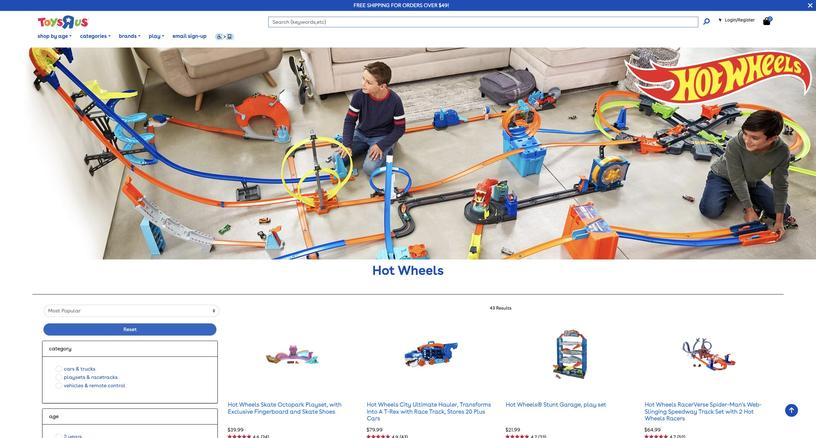 Task type: vqa. For each thing, say whether or not it's contained in the screenshot.
Hot Wheels
yes



Task type: describe. For each thing, give the bounding box(es) containing it.
shop
[[38, 33, 50, 39]]

this icon serves as a link to download the essential accessibility assistive technology app for individuals with physical disabilities. it is featured as part of our commitment to diversity and inclusion. image
[[215, 33, 234, 40]]

playsets & racetracks button
[[54, 374, 120, 382]]

hot wheels city ultimate hauler, transforms into a t-rex with race track, stores 20 plus cars image
[[405, 323, 458, 387]]

shop by age button
[[33, 28, 76, 44]]

octopark
[[278, 402, 304, 409]]

categories button
[[76, 28, 115, 44]]

and
[[290, 409, 301, 416]]

city
[[400, 402, 411, 409]]

free
[[354, 2, 366, 8]]

playsets
[[64, 375, 85, 381]]

hot wheels city ultimate hauler, transforms into a t-rex with race track, stores 20 plus cars
[[367, 402, 491, 423]]

playsets & racetracks
[[64, 375, 118, 381]]

hot for hot wheels
[[372, 263, 395, 279]]

$39.99
[[228, 428, 244, 434]]

free shipping for orders over $49!
[[354, 2, 449, 8]]

reset button
[[44, 324, 217, 336]]

cars
[[367, 416, 380, 423]]

trucks
[[81, 366, 96, 372]]

hot wheels
[[372, 263, 444, 279]]

hot for hot wheels city ultimate hauler, transforms into a t-rex with race track, stores 20 plus cars
[[367, 402, 377, 409]]

hot wheels main content
[[0, 48, 816, 439]]

cars & trucks
[[64, 366, 96, 372]]

Enter Keyword or Item No. search field
[[268, 17, 698, 27]]

vehicles & remote control button
[[54, 382, 127, 390]]

$49!
[[439, 2, 449, 8]]

slinging
[[645, 409, 667, 416]]

ultimate
[[413, 402, 437, 409]]

category
[[49, 346, 71, 352]]

shipping
[[367, 2, 390, 8]]

t-
[[384, 409, 390, 416]]

set
[[716, 409, 724, 416]]

wheels for hot wheels
[[398, 263, 444, 279]]

43
[[490, 306, 495, 311]]

categories
[[80, 33, 107, 39]]

hot for hot wheels skate octopark playset, with exclusive fingerboard and skate shoes
[[228, 402, 238, 409]]

wheels for hot wheels skate octopark playset, with exclusive fingerboard and skate shoes
[[239, 402, 259, 409]]

racetracks
[[91, 375, 118, 381]]

garage,
[[560, 402, 582, 409]]

email sign-up
[[173, 33, 207, 39]]

fingerboard
[[254, 409, 288, 416]]

over
[[424, 2, 438, 8]]

brands button
[[115, 28, 145, 44]]

age inside product-tab tab panel
[[49, 414, 59, 420]]

set
[[598, 402, 606, 409]]

race
[[414, 409, 428, 416]]

stores
[[447, 409, 464, 416]]

hot wheels city ultimate hauler, transforms into a t-rex with race track, stores 20 plus cars link
[[367, 402, 491, 423]]

hot wheels® stunt garage, play set
[[506, 402, 606, 409]]

playset,
[[306, 402, 328, 409]]

43 results
[[490, 306, 512, 311]]

with for slinging
[[726, 409, 738, 416]]

age inside dropdown button
[[58, 33, 68, 39]]

hot wheels® stunt garage, play set link
[[506, 402, 606, 409]]

hot for hot wheels racerverse spider-man's web- slinging speedway track set with 2 hot wheels racers
[[645, 402, 655, 409]]

0 horizontal spatial skate
[[261, 402, 276, 409]]

hot wheels skate octopark playset, with exclusive fingerboard and skate shoes
[[228, 402, 342, 416]]

& for cars
[[76, 366, 79, 372]]

hot wheels skate octopark playset, with exclusive fingerboard and skate shoes image
[[266, 323, 319, 387]]

up
[[200, 33, 207, 39]]

track
[[699, 409, 714, 416]]

$21.99
[[506, 428, 520, 434]]

shoes
[[319, 409, 335, 416]]

toys r us image
[[37, 15, 89, 29]]



Task type: locate. For each thing, give the bounding box(es) containing it.
control
[[108, 383, 125, 389]]

hot for hot wheels® stunt garage, play set
[[506, 402, 516, 409]]

&
[[76, 366, 79, 372], [86, 375, 90, 381], [84, 383, 88, 389]]

racers
[[667, 416, 685, 423]]

wheels for hot wheels racerverse spider-man's web- slinging speedway track set with 2 hot wheels racers
[[656, 402, 676, 409]]

login/register
[[725, 17, 755, 23]]

web-
[[747, 402, 762, 409]]

with
[[329, 402, 342, 409], [401, 409, 413, 416], [726, 409, 738, 416]]

shopping bag image
[[764, 17, 770, 25]]

1 vertical spatial play
[[584, 402, 597, 409]]

speedway
[[668, 409, 697, 416]]

play
[[149, 33, 161, 39], [584, 402, 597, 409]]

stunt
[[544, 402, 558, 409]]

1 vertical spatial age
[[49, 414, 59, 420]]

close button image
[[808, 2, 813, 9]]

orders
[[403, 2, 423, 8]]

20
[[466, 409, 472, 416]]

wheels inside hot wheels city ultimate hauler, transforms into a t-rex with race track, stores 20 plus cars
[[378, 402, 398, 409]]

& for playsets
[[86, 375, 90, 381]]

wheels
[[398, 263, 444, 279], [239, 402, 259, 409], [378, 402, 398, 409], [656, 402, 676, 409], [645, 416, 665, 423]]

hot wheels racerverse spider-man's web- slinging speedway track set with 2 hot wheels racers link
[[645, 402, 762, 423]]

brands
[[119, 33, 137, 39]]

0 vertical spatial age
[[58, 33, 68, 39]]

1 horizontal spatial skate
[[302, 409, 318, 416]]

& right cars
[[76, 366, 79, 372]]

menu bar containing shop by age
[[33, 25, 816, 48]]

hot wheels skate octopark playset, with exclusive fingerboard and skate shoes link
[[228, 402, 342, 416]]

exclusive
[[228, 409, 253, 416]]

transforms
[[460, 402, 491, 409]]

1 vertical spatial &
[[86, 375, 90, 381]]

email sign-up link
[[169, 28, 211, 44]]

1 horizontal spatial play
[[584, 402, 597, 409]]

$64.99
[[645, 428, 661, 434]]

hot wheels racerverse spider-man's web-slinging speedway track set with 2 hot wheels racers image
[[683, 323, 736, 387]]

with inside hot wheels skate octopark playset, with exclusive fingerboard and skate shoes
[[329, 402, 342, 409]]

0 vertical spatial play
[[149, 33, 161, 39]]

2
[[739, 409, 743, 416]]

remote
[[89, 383, 106, 389]]

wheels for hot wheels city ultimate hauler, transforms into a t-rex with race track, stores 20 plus cars
[[378, 402, 398, 409]]

with down man's in the bottom of the page
[[726, 409, 738, 416]]

vehicles
[[64, 383, 83, 389]]

with down the 'city'
[[401, 409, 413, 416]]

spider-
[[710, 402, 730, 409]]

sign-
[[188, 33, 200, 39]]

play right brands dropdown button
[[149, 33, 161, 39]]

age element
[[49, 413, 211, 421]]

1 horizontal spatial with
[[401, 409, 413, 416]]

racerverse
[[678, 402, 709, 409]]

cars & trucks button
[[54, 365, 97, 374]]

$79.99
[[367, 428, 383, 434]]

plus
[[474, 409, 485, 416]]

play inside product-tab tab panel
[[584, 402, 597, 409]]

0 horizontal spatial with
[[329, 402, 342, 409]]

track,
[[429, 409, 446, 416]]

rex
[[390, 409, 399, 416]]

with up "shoes"
[[329, 402, 342, 409]]

wheels inside hot wheels skate octopark playset, with exclusive fingerboard and skate shoes
[[239, 402, 259, 409]]

shop by age
[[38, 33, 68, 39]]

2 vertical spatial &
[[84, 383, 88, 389]]

a
[[379, 409, 383, 416]]

login/register button
[[718, 17, 755, 23]]

into
[[367, 409, 378, 416]]

None search field
[[268, 17, 710, 27]]

0 vertical spatial &
[[76, 366, 79, 372]]

email
[[173, 33, 187, 39]]

cars
[[64, 366, 74, 372]]

hot inside hot wheels city ultimate hauler, transforms into a t-rex with race track, stores 20 plus cars
[[367, 402, 377, 409]]

& down playsets & racetracks button
[[84, 383, 88, 389]]

play button
[[145, 28, 169, 44]]

results
[[496, 306, 512, 311]]

hot inside hot wheels skate octopark playset, with exclusive fingerboard and skate shoes
[[228, 402, 238, 409]]

for
[[391, 2, 401, 8]]

0 link
[[764, 16, 777, 25]]

age
[[58, 33, 68, 39], [49, 414, 59, 420]]

free shipping for orders over $49! link
[[354, 2, 449, 8]]

man's
[[730, 402, 746, 409]]

& down trucks
[[86, 375, 90, 381]]

with for into
[[401, 409, 413, 416]]

& for vehicles
[[84, 383, 88, 389]]

skate down playset, in the left bottom of the page
[[302, 409, 318, 416]]

with inside hot wheels city ultimate hauler, transforms into a t-rex with race track, stores 20 plus cars
[[401, 409, 413, 416]]

hot wheels racerverse spider-man's web- slinging speedway track set with 2 hot wheels racers
[[645, 402, 762, 423]]

menu bar
[[33, 25, 816, 48]]

hot wheels® stunt garage, play set image
[[544, 323, 597, 387]]

by
[[51, 33, 57, 39]]

0
[[769, 16, 772, 21]]

vehicles & remote control
[[64, 383, 125, 389]]

2 horizontal spatial with
[[726, 409, 738, 416]]

hot
[[372, 263, 395, 279], [228, 402, 238, 409], [367, 402, 377, 409], [506, 402, 516, 409], [645, 402, 655, 409], [744, 409, 754, 416]]

wheels®
[[517, 402, 542, 409]]

play inside dropdown button
[[149, 33, 161, 39]]

play left "set"
[[584, 402, 597, 409]]

category element
[[49, 345, 211, 353]]

skate up 'fingerboard'
[[261, 402, 276, 409]]

hauler,
[[439, 402, 459, 409]]

skate
[[261, 402, 276, 409], [302, 409, 318, 416]]

with inside hot wheels racerverse spider-man's web- slinging speedway track set with 2 hot wheels racers
[[726, 409, 738, 416]]

product-tab tab panel
[[37, 305, 780, 439]]

reset
[[123, 327, 137, 333]]

0 horizontal spatial play
[[149, 33, 161, 39]]



